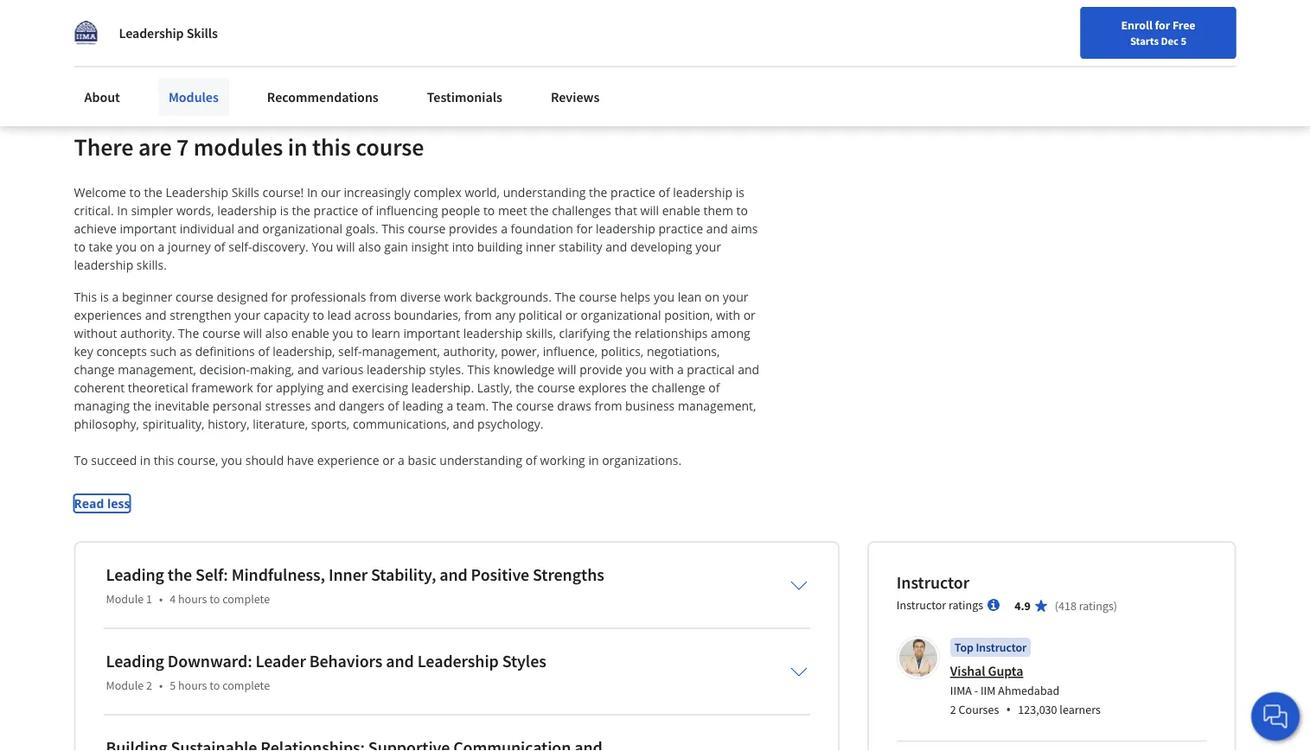 Task type: vqa. For each thing, say whether or not it's contained in the screenshot.
Join for Free
no



Task type: locate. For each thing, give the bounding box(es) containing it.
such
[[150, 343, 176, 360]]

on right the lean
[[705, 289, 720, 305]]

1 horizontal spatial from
[[464, 307, 492, 324]]

leading
[[402, 398, 443, 414]]

course inside welcome to the leadership skills course! in our increasingly complex world, understanding the practice of leadership is critical. in simpler words, leadership is the practice of influencing people to meet the challenges that will enable them to achieve important individual and organizational goals. this course provides a foundation for leadership practice and aims to take you on a journey of self-discovery. you will also gain insight into building inner stability and developing your leadership skills.
[[408, 221, 446, 237]]

0 vertical spatial module
[[106, 592, 144, 607]]

5 down 'downward:'
[[170, 678, 176, 694]]

understanding down psychology.
[[440, 452, 522, 469]]

or up among on the right top of page
[[743, 307, 756, 324]]

0 horizontal spatial skills
[[186, 24, 218, 42]]

0 vertical spatial organizational
[[262, 221, 343, 237]]

also down goals.
[[358, 239, 381, 255]]

1 horizontal spatial skills
[[231, 184, 259, 201]]

0 vertical spatial •
[[159, 592, 163, 607]]

(
[[1055, 599, 1058, 614]]

1 vertical spatial complete
[[222, 678, 270, 694]]

1 complete from the top
[[222, 592, 270, 607]]

self-
[[228, 239, 252, 255], [338, 343, 362, 360]]

0 vertical spatial also
[[358, 239, 381, 255]]

course!
[[263, 184, 304, 201]]

learn
[[371, 325, 400, 342]]

the down course! on the left of page
[[292, 203, 310, 219]]

0 vertical spatial with
[[716, 307, 740, 324]]

0 horizontal spatial organizational
[[262, 221, 343, 237]]

management, up theoretical
[[118, 362, 196, 378]]

complete inside leading downward: leader behaviors and leadership styles module 2 • 5 hours to complete
[[222, 678, 270, 694]]

for down making,
[[256, 380, 273, 396]]

read less
[[74, 496, 130, 512]]

1 vertical spatial enable
[[291, 325, 329, 342]]

enable inside welcome to the leadership skills course! in our increasingly complex world, understanding the practice of leadership is critical. in simpler words, leadership is the practice of influencing people to meet the challenges that will enable them to achieve important individual and organizational goals. this course provides a foundation for leadership practice and aims to take you on a journey of self-discovery. you will also gain insight into building inner stability and developing your leadership skills.
[[662, 203, 700, 219]]

0 horizontal spatial with
[[650, 362, 674, 378]]

2 hours from the top
[[178, 678, 207, 694]]

understanding inside this is a beginner course designed for professionals from diverse work backgrounds. the course helps you lean on your experiences and strengthen your capacity to lead across boundaries, from any political or organizational position, with or without authority. the course will also enable you to learn important leadership skills, clarifying the relationships among key concepts such as definitions of leadership, self-management, authority, power, influence, politics, negotiations, change management, decision-making, and various leadership styles. this knowledge will provide you with a practical and coherent theoretical framework for applying and exercising leadership. lastly, the course explores the challenge of managing the inevitable personal stresses and dangers of leading a team. the course draws from business management, philosophy, spirituality, history, literature, sports, communications, and psychology. to succeed in this course, you should have experience or a basic understanding of working in organizations.
[[440, 452, 522, 469]]

leading inside leading downward: leader behaviors and leadership styles module 2 • 5 hours to complete
[[106, 651, 164, 672]]

2 vertical spatial instructor
[[976, 640, 1027, 656]]

0 horizontal spatial this
[[74, 289, 97, 305]]

behaviors
[[309, 651, 383, 672]]

iima
[[950, 683, 972, 698]]

organizational up you
[[262, 221, 343, 237]]

inevitable
[[155, 398, 209, 414]]

1 vertical spatial 2
[[950, 702, 956, 717]]

among
[[711, 325, 750, 342]]

0 horizontal spatial the
[[178, 325, 199, 342]]

practice
[[611, 184, 655, 201], [314, 203, 358, 219], [658, 221, 703, 237]]

you left should
[[221, 452, 242, 469]]

organizational down helps
[[581, 307, 661, 324]]

on inside this is a beginner course designed for professionals from diverse work backgrounds. the course helps you lean on your experiences and strengthen your capacity to lead across boundaries, from any political or organizational position, with or without authority. the course will also enable you to learn important leadership skills, clarifying the relationships among key concepts such as definitions of leadership, self-management, authority, power, influence, politics, negotiations, change management, decision-making, and various leadership styles. this knowledge will provide you with a practical and coherent theoretical framework for applying and exercising leadership. lastly, the course explores the challenge of managing the inevitable personal stresses and dangers of leading a team. the course draws from business management, philosophy, spirituality, history, literature, sports, communications, and psychology. to succeed in this course, you should have experience or a basic understanding of working in organizations.
[[705, 289, 720, 305]]

0 horizontal spatial 2
[[146, 678, 152, 694]]

2 for top
[[950, 702, 956, 717]]

this up experiences
[[74, 289, 97, 305]]

1 vertical spatial understanding
[[440, 452, 522, 469]]

complete
[[222, 592, 270, 607], [222, 678, 270, 694]]

this up our
[[312, 132, 351, 162]]

0 horizontal spatial ratings
[[949, 598, 983, 613]]

leading for leading downward: leader behaviors and leadership styles
[[106, 651, 164, 672]]

course,
[[177, 452, 218, 469]]

iima - iim ahmedabad image
[[74, 21, 98, 45]]

this is a beginner course designed for professionals from diverse work backgrounds. the course helps you lean on your experiences and strengthen your capacity to lead across boundaries, from any political or organizational position, with or without authority. the course will also enable you to learn important leadership skills, clarifying the relationships among key concepts such as definitions of leadership, self-management, authority, power, influence, politics, negotiations, change management, decision-making, and various leadership styles. this knowledge will provide you with a practical and coherent theoretical framework for applying and exercising leadership. lastly, the course explores the challenge of managing the inevitable personal stresses and dangers of leading a team. the course draws from business management, philosophy, spirituality, history, literature, sports, communications, and psychology. to succeed in this course, you should have experience or a basic understanding of working in organizations.
[[74, 289, 762, 469]]

1 horizontal spatial enable
[[662, 203, 700, 219]]

to up aims
[[736, 203, 748, 219]]

0 vertical spatial from
[[369, 289, 397, 305]]

into
[[452, 239, 474, 255]]

understanding
[[503, 184, 586, 201], [440, 452, 522, 469]]

0 vertical spatial important
[[120, 221, 176, 237]]

leading inside leading the self: mindfulness, inner stability, and positive strengths module 1 • 4 hours to complete
[[106, 564, 164, 586]]

and inside leading the self: mindfulness, inner stability, and positive strengths module 1 • 4 hours to complete
[[439, 564, 468, 586]]

0 horizontal spatial management,
[[118, 362, 196, 378]]

0 vertical spatial self-
[[228, 239, 252, 255]]

with up among on the right top of page
[[716, 307, 740, 324]]

also
[[358, 239, 381, 255], [265, 325, 288, 342]]

0 horizontal spatial also
[[265, 325, 288, 342]]

your up among on the right top of page
[[723, 289, 748, 305]]

2 vertical spatial practice
[[658, 221, 703, 237]]

0 horizontal spatial practice
[[314, 203, 358, 219]]

or up "clarifying"
[[565, 307, 578, 324]]

important down boundaries,
[[403, 325, 460, 342]]

in left our
[[307, 184, 318, 201]]

1 vertical spatial self-
[[338, 343, 362, 360]]

0 horizontal spatial is
[[100, 289, 109, 305]]

hours down 'downward:'
[[178, 678, 207, 694]]

0 horizontal spatial important
[[120, 221, 176, 237]]

menu item
[[947, 17, 1058, 74]]

1 vertical spatial on
[[140, 239, 155, 255]]

modules
[[193, 132, 283, 162]]

or left "basic"
[[382, 452, 395, 469]]

0 horizontal spatial this
[[154, 452, 174, 469]]

0 vertical spatial in
[[307, 184, 318, 201]]

also inside welcome to the leadership skills course! in our increasingly complex world, understanding the practice of leadership is critical. in simpler words, leadership is the practice of influencing people to meet the challenges that will enable them to achieve important individual and organizational goals. this course provides a foundation for leadership practice and aims to take you on a journey of self-discovery. you will also gain insight into building inner stability and developing your leadership skills.
[[358, 239, 381, 255]]

for down challenges
[[576, 221, 593, 237]]

you inside welcome to the leadership skills course! in our increasingly complex world, understanding the practice of leadership is critical. in simpler words, leadership is the practice of influencing people to meet the challenges that will enable them to achieve important individual and organizational goals. this course provides a foundation for leadership practice and aims to take you on a journey of self-discovery. you will also gain insight into building inner stability and developing your leadership skills.
[[116, 239, 137, 255]]

explores
[[578, 380, 627, 396]]

2 vertical spatial this
[[467, 362, 490, 378]]

to down the self:
[[209, 592, 220, 607]]

1 vertical spatial this
[[74, 289, 97, 305]]

1 vertical spatial important
[[403, 325, 460, 342]]

recommendations
[[267, 88, 379, 105]]

relationships
[[635, 325, 708, 342]]

for up 'dec'
[[1155, 17, 1170, 33]]

2 horizontal spatial this
[[467, 362, 490, 378]]

on right it
[[150, 24, 165, 42]]

in right succeed
[[140, 452, 150, 469]]

1 horizontal spatial with
[[716, 307, 740, 324]]

0 horizontal spatial 5
[[170, 678, 176, 694]]

and inside leading downward: leader behaviors and leadership styles module 2 • 5 hours to complete
[[386, 651, 414, 672]]

to up simpler
[[129, 184, 141, 201]]

2 vertical spatial •
[[1006, 700, 1011, 719]]

will up definitions
[[243, 325, 262, 342]]

self- inside this is a beginner course designed for professionals from diverse work backgrounds. the course helps you lean on your experiences and strengthen your capacity to lead across boundaries, from any political or organizational position, with or without authority. the course will also enable you to learn important leadership skills, clarifying the relationships among key concepts such as definitions of leadership, self-management, authority, power, influence, politics, negotiations, change management, decision-making, and various leadership styles. this knowledge will provide you with a practical and coherent theoretical framework for applying and exercising leadership. lastly, the course explores the challenge of managing the inevitable personal stresses and dangers of leading a team. the course draws from business management, philosophy, spirituality, history, literature, sports, communications, and psychology. to succeed in this course, you should have experience or a basic understanding of working in organizations.
[[338, 343, 362, 360]]

of up communications, at the left bottom
[[388, 398, 399, 414]]

psychology.
[[477, 416, 544, 433]]

2 vertical spatial on
[[705, 289, 720, 305]]

module inside leading the self: mindfulness, inner stability, and positive strengths module 1 • 4 hours to complete
[[106, 592, 144, 607]]

1 horizontal spatial practice
[[611, 184, 655, 201]]

0 vertical spatial this
[[382, 221, 405, 237]]

free
[[1172, 17, 1195, 33]]

important down simpler
[[120, 221, 176, 237]]

course up strengthen
[[176, 289, 214, 305]]

0 vertical spatial instructor
[[897, 572, 969, 594]]

this
[[312, 132, 351, 162], [154, 452, 174, 469]]

welcome
[[74, 184, 126, 201]]

will
[[640, 203, 659, 219], [336, 239, 355, 255], [243, 325, 262, 342], [558, 362, 576, 378]]

the down theoretical
[[133, 398, 151, 414]]

organizational inside this is a beginner course designed for professionals from diverse work backgrounds. the course helps you lean on your experiences and strengthen your capacity to lead across boundaries, from any political or organizational position, with or without authority. the course will also enable you to learn important leadership skills, clarifying the relationships among key concepts such as definitions of leadership, self-management, authority, power, influence, politics, negotiations, change management, decision-making, and various leadership styles. this knowledge will provide you with a practical and coherent theoretical framework for applying and exercising leadership. lastly, the course explores the challenge of managing the inevitable personal stresses and dangers of leading a team. the course draws from business management, philosophy, spirituality, history, literature, sports, communications, and psychology. to succeed in this course, you should have experience or a basic understanding of working in organizations.
[[581, 307, 661, 324]]

1 horizontal spatial this
[[312, 132, 351, 162]]

leadership inside leading downward: leader behaviors and leadership styles module 2 • 5 hours to complete
[[417, 651, 499, 672]]

developing
[[630, 239, 692, 255]]

1 horizontal spatial the
[[492, 398, 513, 414]]

practice down our
[[314, 203, 358, 219]]

from up across
[[369, 289, 397, 305]]

authority.
[[120, 325, 175, 342]]

this down authority,
[[467, 362, 490, 378]]

the up simpler
[[144, 184, 162, 201]]

2 for leading
[[146, 678, 152, 694]]

for inside welcome to the leadership skills course! in our increasingly complex world, understanding the practice of leadership is critical. in simpler words, leadership is the practice of influencing people to meet the challenges that will enable them to achieve important individual and organizational goals. this course provides a foundation for leadership practice and aims to take you on a journey of self-discovery. you will also gain insight into building inner stability and developing your leadership skills.
[[576, 221, 593, 237]]

complete down mindfulness,
[[222, 592, 270, 607]]

important
[[120, 221, 176, 237], [403, 325, 460, 342]]

management, down learn
[[362, 343, 440, 360]]

leadership down course! on the left of page
[[217, 203, 277, 219]]

1 horizontal spatial 2
[[950, 702, 956, 717]]

0 horizontal spatial self-
[[228, 239, 252, 255]]

the up 4
[[168, 564, 192, 586]]

instructor ratings
[[897, 598, 983, 613]]

to down 'professionals'
[[313, 307, 324, 324]]

leadership up them
[[673, 184, 732, 201]]

instructor up instructor ratings
[[897, 572, 969, 594]]

is
[[736, 184, 744, 201], [280, 203, 289, 219], [100, 289, 109, 305]]

should
[[245, 452, 284, 469]]

self- inside welcome to the leadership skills course! in our increasingly complex world, understanding the practice of leadership is critical. in simpler words, leadership is the practice of influencing people to meet the challenges that will enable them to achieve important individual and organizational goals. this course provides a foundation for leadership practice and aims to take you on a journey of self-discovery. you will also gain insight into building inner stability and developing your leadership skills.
[[228, 239, 252, 255]]

1 vertical spatial module
[[106, 678, 144, 694]]

1 horizontal spatial 5
[[1181, 34, 1186, 48]]

and down them
[[706, 221, 728, 237]]

practice up the that
[[611, 184, 655, 201]]

5 inside leading downward: leader behaviors and leadership styles module 2 • 5 hours to complete
[[170, 678, 176, 694]]

modules link
[[158, 78, 229, 116]]

vishal gupta image
[[899, 639, 937, 677]]

words,
[[176, 203, 214, 219]]

and left positive
[[439, 564, 468, 586]]

leadership right iima - iim ahmedabad icon
[[119, 24, 184, 42]]

2 horizontal spatial from
[[594, 398, 622, 414]]

skills left course! on the left of page
[[231, 184, 259, 201]]

1 vertical spatial leading
[[106, 651, 164, 672]]

strengths
[[533, 564, 604, 586]]

management, down practical
[[678, 398, 756, 414]]

challenges
[[552, 203, 611, 219]]

on inside welcome to the leadership skills course! in our increasingly complex world, understanding the practice of leadership is critical. in simpler words, leadership is the practice of influencing people to meet the challenges that will enable them to achieve important individual and organizational goals. this course provides a foundation for leadership practice and aims to take you on a journey of self-discovery. you will also gain insight into building inner stability and developing your leadership skills.
[[140, 239, 155, 255]]

philosophy,
[[74, 416, 139, 433]]

the down lastly,
[[492, 398, 513, 414]]

from down explores
[[594, 398, 622, 414]]

instructor up vishal gupta icon
[[897, 598, 946, 613]]

1 vertical spatial instructor
[[897, 598, 946, 613]]

dangers
[[339, 398, 385, 414]]

2 vertical spatial from
[[594, 398, 622, 414]]

that
[[615, 203, 637, 219]]

to inside leading downward: leader behaviors and leadership styles module 2 • 5 hours to complete
[[209, 678, 220, 694]]

1 vertical spatial with
[[650, 362, 674, 378]]

basic
[[408, 452, 436, 469]]

is up experiences
[[100, 289, 109, 305]]

you
[[116, 239, 137, 255], [654, 289, 674, 305], [333, 325, 353, 342], [626, 362, 647, 378], [221, 452, 242, 469]]

the up foundation
[[530, 203, 549, 219]]

a up the skills.
[[158, 239, 165, 255]]

leading the self: mindfulness, inner stability, and positive strengths module 1 • 4 hours to complete
[[106, 564, 604, 607]]

2 vertical spatial is
[[100, 289, 109, 305]]

dec
[[1161, 34, 1179, 48]]

them
[[703, 203, 733, 219]]

module
[[106, 592, 144, 607], [106, 678, 144, 694]]

in
[[307, 184, 318, 201], [117, 203, 128, 219]]

1 hours from the top
[[178, 592, 207, 607]]

of
[[658, 184, 670, 201], [361, 203, 373, 219], [214, 239, 225, 255], [258, 343, 269, 360], [708, 380, 720, 396], [388, 398, 399, 414], [525, 452, 537, 469]]

2 inside "top instructor vishal gupta iima - iim ahmedabad 2 courses • 123,030 learners"
[[950, 702, 956, 717]]

on up the skills.
[[140, 239, 155, 255]]

chat with us image
[[1262, 703, 1289, 731]]

lean
[[678, 289, 702, 305]]

enroll
[[1121, 17, 1152, 33]]

ratings up top
[[949, 598, 983, 613]]

beginner
[[122, 289, 172, 305]]

modules
[[169, 88, 219, 105]]

from down the work
[[464, 307, 492, 324]]

5
[[1181, 34, 1186, 48], [170, 678, 176, 694]]

1 horizontal spatial this
[[382, 221, 405, 237]]

2 complete from the top
[[222, 678, 270, 694]]

2 vertical spatial management,
[[678, 398, 756, 414]]

1 vertical spatial this
[[154, 452, 174, 469]]

2 module from the top
[[106, 678, 144, 694]]

your down them
[[695, 239, 721, 255]]

0 horizontal spatial enable
[[291, 325, 329, 342]]

meet
[[498, 203, 527, 219]]

and down the leadership,
[[297, 362, 319, 378]]

theoretical
[[128, 380, 188, 396]]

0 vertical spatial 2
[[146, 678, 152, 694]]

a down 'leadership.'
[[447, 398, 453, 414]]

leadership
[[119, 24, 184, 42], [166, 184, 228, 201], [417, 651, 499, 672]]

foundation
[[511, 221, 573, 237]]

recommendations link
[[257, 78, 389, 116]]

to inside leading the self: mindfulness, inner stability, and positive strengths module 1 • 4 hours to complete
[[209, 592, 220, 607]]

4.9
[[1014, 599, 1031, 614]]

leading
[[106, 564, 164, 586], [106, 651, 164, 672]]

leadership up words, in the top of the page
[[166, 184, 228, 201]]

0 vertical spatial leading
[[106, 564, 164, 586]]

1 horizontal spatial self-
[[338, 343, 362, 360]]

leadership up exercising at the left bottom of page
[[367, 362, 426, 378]]

hours right 4
[[178, 592, 207, 607]]

hours inside leading downward: leader behaviors and leadership styles module 2 • 5 hours to complete
[[178, 678, 207, 694]]

1 module from the top
[[106, 592, 144, 607]]

0 vertical spatial is
[[736, 184, 744, 201]]

understanding up foundation
[[503, 184, 586, 201]]

to down across
[[357, 325, 368, 342]]

any
[[495, 307, 515, 324]]

1 horizontal spatial is
[[280, 203, 289, 219]]

1 vertical spatial organizational
[[581, 307, 661, 324]]

is down course! on the left of page
[[280, 203, 289, 219]]

personal
[[212, 398, 262, 414]]

position,
[[664, 307, 713, 324]]

organizational
[[262, 221, 343, 237], [581, 307, 661, 324]]

leadership skills
[[119, 24, 218, 42]]

0 vertical spatial hours
[[178, 592, 207, 607]]

and right "behaviors"
[[386, 651, 414, 672]]

1 horizontal spatial important
[[403, 325, 460, 342]]

2 leading from the top
[[106, 651, 164, 672]]

reviews link
[[540, 78, 610, 116]]

the up political
[[555, 289, 576, 305]]

learners
[[1060, 702, 1101, 717]]

vishal gupta link
[[950, 663, 1023, 680]]

you right take
[[116, 239, 137, 255]]

coursera career certificate image
[[909, 0, 1197, 94]]

0 vertical spatial skills
[[186, 24, 218, 42]]

2 vertical spatial leadership
[[417, 651, 499, 672]]

is up aims
[[736, 184, 744, 201]]

this inside welcome to the leadership skills course! in our increasingly complex world, understanding the practice of leadership is critical. in simpler words, leadership is the practice of influencing people to meet the challenges that will enable them to achieve important individual and organizational goals. this course provides a foundation for leadership practice and aims to take you on a journey of self-discovery. you will also gain insight into building inner stability and developing your leadership skills.
[[382, 221, 405, 237]]

0 vertical spatial understanding
[[503, 184, 586, 201]]

1 horizontal spatial organizational
[[581, 307, 661, 324]]

to down 'downward:'
[[209, 678, 220, 694]]

inner
[[329, 564, 368, 586]]

practice up developing
[[658, 221, 703, 237]]

0 vertical spatial 5
[[1181, 34, 1186, 48]]

1 vertical spatial •
[[159, 678, 163, 694]]

7
[[176, 132, 189, 162]]

2 horizontal spatial or
[[743, 307, 756, 324]]

hours
[[178, 592, 207, 607], [178, 678, 207, 694]]

authority,
[[443, 343, 498, 360]]

to down world,
[[483, 203, 495, 219]]

or
[[565, 307, 578, 324], [743, 307, 756, 324], [382, 452, 395, 469]]

1 horizontal spatial in
[[307, 184, 318, 201]]

1 horizontal spatial management,
[[362, 343, 440, 360]]

in up course! on the left of page
[[288, 132, 307, 162]]

performance
[[311, 24, 386, 42]]

1 vertical spatial skills
[[231, 184, 259, 201]]

1 vertical spatial also
[[265, 325, 288, 342]]

2 horizontal spatial is
[[736, 184, 744, 201]]

0 horizontal spatial or
[[382, 452, 395, 469]]

1 vertical spatial 5
[[170, 678, 176, 694]]

individual
[[180, 221, 234, 237]]

0 vertical spatial complete
[[222, 592, 270, 607]]

instructor up gupta
[[976, 640, 1027, 656]]

1 leading from the top
[[106, 564, 164, 586]]

0 vertical spatial the
[[555, 289, 576, 305]]

diverse
[[400, 289, 441, 305]]

2 inside leading downward: leader behaviors and leadership styles module 2 • 5 hours to complete
[[146, 678, 152, 694]]

0 horizontal spatial in
[[117, 203, 128, 219]]

review
[[389, 24, 427, 42]]

1 horizontal spatial also
[[358, 239, 381, 255]]

0 vertical spatial enable
[[662, 203, 700, 219]]



Task type: describe. For each thing, give the bounding box(es) containing it.
a up challenge
[[677, 362, 684, 378]]

1 horizontal spatial ratings
[[1079, 599, 1114, 614]]

business
[[625, 398, 675, 414]]

is inside this is a beginner course designed for professionals from diverse work backgrounds. the course helps you lean on your experiences and strengthen your capacity to lead across boundaries, from any political or organizational position, with or without authority. the course will also enable you to learn important leadership skills, clarifying the relationships among key concepts such as definitions of leadership, self-management, authority, power, influence, politics, negotiations, change management, decision-making, and various leadership styles. this knowledge will provide you with a practical and coherent theoretical framework for applying and exercising leadership. lastly, the course explores the challenge of managing the inevitable personal stresses and dangers of leading a team. the course draws from business management, philosophy, spirituality, history, literature, sports, communications, and psychology. to succeed in this course, you should have experience or a basic understanding of working in organizations.
[[100, 289, 109, 305]]

1 horizontal spatial or
[[565, 307, 578, 324]]

leadership inside welcome to the leadership skills course! in our increasingly complex world, understanding the practice of leadership is critical. in simpler words, leadership is the practice of influencing people to meet the challenges that will enable them to achieve important individual and organizational goals. this course provides a foundation for leadership practice and aims to take you on a journey of self-discovery. you will also gain insight into building inner stability and developing your leadership skills.
[[166, 184, 228, 201]]

for up capacity
[[271, 289, 288, 305]]

enable inside this is a beginner course designed for professionals from diverse work backgrounds. the course helps you lean on your experiences and strengthen your capacity to lead across boundaries, from any political or organizational position, with or without authority. the course will also enable you to learn important leadership skills, clarifying the relationships among key concepts such as definitions of leadership, self-management, authority, power, influence, politics, negotiations, change management, decision-making, and various leadership styles. this knowledge will provide you with a practical and coherent theoretical framework for applying and exercising leadership. lastly, the course explores the challenge of managing the inevitable personal stresses and dangers of leading a team. the course draws from business management, philosophy, spirituality, history, literature, sports, communications, and psychology. to succeed in this course, you should have experience or a basic understanding of working in organizations.
[[291, 325, 329, 342]]

simpler
[[131, 203, 173, 219]]

share it on social media and in your performance review
[[103, 24, 427, 42]]

draws
[[557, 398, 591, 414]]

styles
[[502, 651, 546, 672]]

leadership down any
[[463, 325, 523, 342]]

a left "basic"
[[398, 452, 405, 469]]

courses
[[959, 702, 999, 717]]

course up definitions
[[202, 325, 240, 342]]

1 vertical spatial from
[[464, 307, 492, 324]]

share
[[103, 24, 137, 42]]

course up psychology.
[[516, 398, 554, 414]]

1 vertical spatial management,
[[118, 362, 196, 378]]

making,
[[250, 362, 294, 378]]

strengthen
[[170, 307, 231, 324]]

vishal
[[950, 663, 985, 680]]

stresses
[[265, 398, 311, 414]]

self:
[[195, 564, 228, 586]]

managing
[[74, 398, 130, 414]]

complete inside leading the self: mindfulness, inner stability, and positive strengths module 1 • 4 hours to complete
[[222, 592, 270, 607]]

for inside enroll for free starts dec 5
[[1155, 17, 1170, 33]]

• inside "top instructor vishal gupta iima - iim ahmedabad 2 courses • 123,030 learners"
[[1006, 700, 1011, 719]]

skills,
[[526, 325, 556, 342]]

5 inside enroll for free starts dec 5
[[1181, 34, 1186, 48]]

the inside leading the self: mindfulness, inner stability, and positive strengths module 1 • 4 hours to complete
[[168, 564, 192, 586]]

you down politics,
[[626, 362, 647, 378]]

helps
[[620, 289, 651, 305]]

coursera image
[[21, 14, 131, 42]]

1
[[146, 592, 152, 607]]

are
[[138, 132, 172, 162]]

experience
[[317, 452, 379, 469]]

to left take
[[74, 239, 86, 255]]

and right media
[[244, 24, 266, 42]]

it
[[140, 24, 148, 42]]

• inside leading downward: leader behaviors and leadership styles module 2 • 5 hours to complete
[[159, 678, 163, 694]]

key
[[74, 343, 93, 360]]

spirituality,
[[142, 416, 205, 433]]

you down lead
[[333, 325, 353, 342]]

world,
[[465, 184, 500, 201]]

as
[[180, 343, 192, 360]]

power,
[[501, 343, 540, 360]]

decision-
[[199, 362, 250, 378]]

0 vertical spatial management,
[[362, 343, 440, 360]]

and right practical
[[738, 362, 759, 378]]

)
[[1114, 599, 1117, 614]]

leadership down take
[[74, 257, 133, 273]]

politics,
[[601, 343, 644, 360]]

418
[[1058, 599, 1076, 614]]

important inside welcome to the leadership skills course! in our increasingly complex world, understanding the practice of leadership is critical. in simpler words, leadership is the practice of influencing people to meet the challenges that will enable them to achieve important individual and organizational goals. this course provides a foundation for leadership practice and aims to take you on a journey of self-discovery. you will also gain insight into building inner stability and developing your leadership skills.
[[120, 221, 176, 237]]

important inside this is a beginner course designed for professionals from diverse work backgrounds. the course helps you lean on your experiences and strengthen your capacity to lead across boundaries, from any political or organizational position, with or without authority. the course will also enable you to learn important leadership skills, clarifying the relationships among key concepts such as definitions of leadership, self-management, authority, power, influence, politics, negotiations, change management, decision-making, and various leadership styles. this knowledge will provide you with a practical and coherent theoretical framework for applying and exercising leadership. lastly, the course explores the challenge of managing the inevitable personal stresses and dangers of leading a team. the course draws from business management, philosophy, spirituality, history, literature, sports, communications, and psychology. to succeed in this course, you should have experience or a basic understanding of working in organizations.
[[403, 325, 460, 342]]

instructor for instructor ratings
[[897, 598, 946, 613]]

0 vertical spatial on
[[150, 24, 165, 42]]

show notifications image
[[1077, 22, 1097, 42]]

critical.
[[74, 203, 114, 219]]

downward:
[[168, 651, 252, 672]]

instructor for instructor
[[897, 572, 969, 594]]

communications,
[[353, 416, 450, 433]]

• inside leading the self: mindfulness, inner stability, and positive strengths module 1 • 4 hours to complete
[[159, 592, 163, 607]]

aims
[[731, 221, 758, 237]]

gupta
[[988, 663, 1023, 680]]

-
[[974, 683, 978, 698]]

styles.
[[429, 362, 464, 378]]

complex
[[414, 184, 462, 201]]

our
[[321, 184, 341, 201]]

iim
[[981, 683, 996, 698]]

and up authority.
[[145, 307, 167, 324]]

your inside welcome to the leadership skills course! in our increasingly complex world, understanding the practice of leadership is critical. in simpler words, leadership is the practice of influencing people to meet the challenges that will enable them to achieve important individual and organizational goals. this course provides a foundation for leadership practice and aims to take you on a journey of self-discovery. you will also gain insight into building inner stability and developing your leadership skills.
[[695, 239, 721, 255]]

and down team.
[[453, 416, 474, 433]]

negotiations,
[[647, 343, 720, 360]]

provides
[[449, 221, 498, 237]]

enroll for free starts dec 5
[[1121, 17, 1195, 48]]

a up experiences
[[112, 289, 119, 305]]

leading for leading the self: mindfulness, inner stability, and positive strengths
[[106, 564, 164, 586]]

of down individual
[[214, 239, 225, 255]]

reviews
[[551, 88, 600, 105]]

hours inside leading the self: mindfulness, inner stability, and positive strengths module 1 • 4 hours to complete
[[178, 592, 207, 607]]

there are 7 modules in this course
[[74, 132, 424, 162]]

and up discovery.
[[237, 221, 259, 237]]

about link
[[74, 78, 130, 116]]

your left "performance"
[[282, 24, 309, 42]]

will down the influence,
[[558, 362, 576, 378]]

positive
[[471, 564, 529, 586]]

of up goals.
[[361, 203, 373, 219]]

people
[[441, 203, 480, 219]]

you left the lean
[[654, 289, 674, 305]]

will right the that
[[640, 203, 659, 219]]

0 vertical spatial leadership
[[119, 24, 184, 42]]

skills.
[[136, 257, 167, 273]]

leadership down the that
[[596, 221, 655, 237]]

team.
[[456, 398, 489, 414]]

self- for discovery.
[[228, 239, 252, 255]]

insight
[[411, 239, 449, 255]]

the up challenges
[[589, 184, 607, 201]]

have
[[287, 452, 314, 469]]

clarifying
[[559, 325, 610, 342]]

will right you
[[336, 239, 355, 255]]

and down various at left
[[327, 380, 348, 396]]

increasingly
[[344, 184, 410, 201]]

testimonials link
[[417, 78, 513, 116]]

framework
[[191, 380, 253, 396]]

history,
[[208, 416, 250, 433]]

of down practical
[[708, 380, 720, 396]]

0 vertical spatial practice
[[611, 184, 655, 201]]

the down knowledge
[[515, 380, 534, 396]]

exercising
[[352, 380, 408, 396]]

provide
[[580, 362, 623, 378]]

your down designed
[[235, 307, 260, 324]]

less
[[107, 496, 130, 512]]

and right stability
[[606, 239, 627, 255]]

of up making,
[[258, 343, 269, 360]]

self- for management,
[[338, 343, 362, 360]]

the up politics,
[[613, 325, 632, 342]]

in right working
[[588, 452, 599, 469]]

in right media
[[269, 24, 280, 42]]

course left helps
[[579, 289, 617, 305]]

the up business
[[630, 380, 648, 396]]

social
[[168, 24, 202, 42]]

understanding inside welcome to the leadership skills course! in our increasingly complex world, understanding the practice of leadership is critical. in simpler words, leadership is the practice of influencing people to meet the challenges that will enable them to achieve important individual and organizational goals. this course provides a foundation for leadership practice and aims to take you on a journey of self-discovery. you will also gain insight into building inner stability and developing your leadership skills.
[[503, 184, 586, 201]]

stability,
[[371, 564, 436, 586]]

lead
[[327, 307, 351, 324]]

4
[[170, 592, 176, 607]]

and up sports,
[[314, 398, 336, 414]]

1 vertical spatial the
[[178, 325, 199, 342]]

goals.
[[346, 221, 378, 237]]

about
[[84, 88, 120, 105]]

read
[[74, 496, 104, 512]]

organizational inside welcome to the leadership skills course! in our increasingly complex world, understanding the practice of leadership is critical. in simpler words, leadership is the practice of influencing people to meet the challenges that will enable them to achieve important individual and organizational goals. this course provides a foundation for leadership practice and aims to take you on a journey of self-discovery. you will also gain insight into building inner stability and developing your leadership skills.
[[262, 221, 343, 237]]

concepts
[[96, 343, 147, 360]]

instructor inside "top instructor vishal gupta iima - iim ahmedabad 2 courses • 123,030 learners"
[[976, 640, 1027, 656]]

also inside this is a beginner course designed for professionals from diverse work backgrounds. the course helps you lean on your experiences and strengthen your capacity to lead across boundaries, from any political or organizational position, with or without authority. the course will also enable you to learn important leadership skills, clarifying the relationships among key concepts such as definitions of leadership, self-management, authority, power, influence, politics, negotiations, change management, decision-making, and various leadership styles. this knowledge will provide you with a practical and coherent theoretical framework for applying and exercising leadership. lastly, the course explores the challenge of managing the inevitable personal stresses and dangers of leading a team. the course draws from business management, philosophy, spirituality, history, literature, sports, communications, and psychology. to succeed in this course, you should have experience or a basic understanding of working in organizations.
[[265, 325, 288, 342]]

module inside leading downward: leader behaviors and leadership styles module 2 • 5 hours to complete
[[106, 678, 144, 694]]

2 vertical spatial the
[[492, 398, 513, 414]]

of up developing
[[658, 184, 670, 201]]

1 vertical spatial is
[[280, 203, 289, 219]]

discovery.
[[252, 239, 309, 255]]

of left working
[[525, 452, 537, 469]]

work
[[444, 289, 472, 305]]

this inside this is a beginner course designed for professionals from diverse work backgrounds. the course helps you lean on your experiences and strengthen your capacity to lead across boundaries, from any political or organizational position, with or without authority. the course will also enable you to learn important leadership skills, clarifying the relationships among key concepts such as definitions of leadership, self-management, authority, power, influence, politics, negotiations, change management, decision-making, and various leadership styles. this knowledge will provide you with a practical and coherent theoretical framework for applying and exercising leadership. lastly, the course explores the challenge of managing the inevitable personal stresses and dangers of leading a team. the course draws from business management, philosophy, spirituality, history, literature, sports, communications, and psychology. to succeed in this course, you should have experience or a basic understanding of working in organizations.
[[154, 452, 174, 469]]

skills inside welcome to the leadership skills course! in our increasingly complex world, understanding the practice of leadership is critical. in simpler words, leadership is the practice of influencing people to meet the challenges that will enable them to achieve important individual and organizational goals. this course provides a foundation for leadership practice and aims to take you on a journey of self-discovery. you will also gain insight into building inner stability and developing your leadership skills.
[[231, 184, 259, 201]]

you
[[312, 239, 333, 255]]

course up the increasingly
[[356, 132, 424, 162]]

1 vertical spatial practice
[[314, 203, 358, 219]]

2 horizontal spatial practice
[[658, 221, 703, 237]]

123,030
[[1018, 702, 1057, 717]]

0 vertical spatial this
[[312, 132, 351, 162]]

0 horizontal spatial from
[[369, 289, 397, 305]]

ahmedabad
[[998, 683, 1059, 698]]

inner
[[526, 239, 556, 255]]

a up the building
[[501, 221, 508, 237]]

definitions
[[195, 343, 255, 360]]

2 horizontal spatial the
[[555, 289, 576, 305]]

media
[[204, 24, 241, 42]]

journey
[[168, 239, 211, 255]]

influence,
[[543, 343, 598, 360]]

leading downward: leader behaviors and leadership styles module 2 • 5 hours to complete
[[106, 651, 546, 694]]

course up draws
[[537, 380, 575, 396]]



